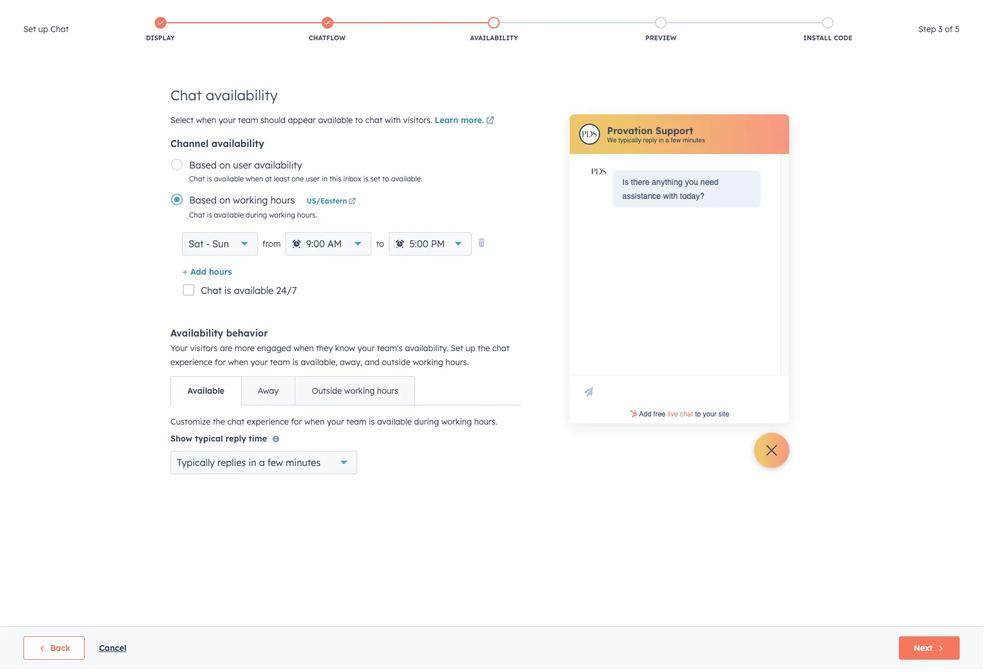 Task type: locate. For each thing, give the bounding box(es) containing it.
availability inside availability behavior your visitors are more engaged when they know your team's availability. set up the chat experience for when your team is available, away, and outside working hours.
[[170, 328, 223, 339]]

0 horizontal spatial with
[[385, 115, 401, 126]]

1 vertical spatial up
[[466, 343, 475, 354]]

with down anything
[[663, 192, 678, 201]]

sat - sun
[[189, 238, 229, 250]]

0 vertical spatial set
[[23, 24, 36, 34]]

team down engaged
[[270, 357, 290, 368]]

time
[[249, 434, 267, 444]]

in left this
[[322, 175, 328, 183]]

visitors
[[190, 343, 218, 354]]

2 horizontal spatial hours
[[377, 386, 398, 396]]

minutes
[[683, 136, 705, 144], [286, 457, 321, 469]]

1 vertical spatial a
[[259, 457, 265, 469]]

availability for chat availability
[[206, 86, 278, 104]]

1 horizontal spatial up
[[466, 343, 475, 354]]

when left they
[[293, 343, 314, 354]]

during
[[246, 211, 267, 220], [414, 417, 439, 427]]

0 horizontal spatial user
[[233, 159, 252, 171]]

0 vertical spatial during
[[246, 211, 267, 220]]

9:00 am button
[[285, 232, 372, 256]]

chat
[[50, 24, 69, 34], [170, 86, 202, 104], [189, 175, 205, 183], [189, 211, 205, 220], [201, 285, 222, 297]]

to left 5:00
[[376, 239, 384, 249]]

for down the away link
[[291, 417, 302, 427]]

0 vertical spatial to
[[355, 115, 363, 126]]

display
[[146, 34, 175, 42]]

reply inside provation support we typically reply in a few minutes
[[643, 136, 657, 144]]

0 horizontal spatial set
[[23, 24, 36, 34]]

search button
[[953, 25, 973, 44]]

in inside provation support we typically reply in a few minutes
[[659, 136, 664, 144]]

2 vertical spatial to
[[376, 239, 384, 249]]

link opens in a new window image down the 'inbox'
[[349, 197, 356, 207]]

availability for availability behavior your visitors are more engaged when they know your team's availability. set up the chat experience for when your team is available, away, and outside working hours.
[[170, 328, 223, 339]]

availability up should
[[206, 86, 278, 104]]

0 vertical spatial in
[[659, 136, 664, 144]]

0 horizontal spatial minutes
[[286, 457, 321, 469]]

2 vertical spatial availability
[[254, 159, 302, 171]]

is up sat - sun
[[207, 211, 212, 220]]

should
[[260, 115, 286, 126]]

2 horizontal spatial chat
[[492, 343, 509, 354]]

1 vertical spatial set
[[451, 343, 463, 354]]

link opens in a new window image
[[486, 117, 494, 126], [349, 199, 356, 206]]

customize
[[170, 417, 211, 427]]

1 vertical spatial availability
[[211, 138, 264, 149]]

set
[[23, 24, 36, 34], [451, 343, 463, 354]]

available down based on working hours
[[214, 211, 244, 220]]

team
[[238, 115, 258, 126], [270, 357, 290, 368], [346, 417, 366, 427]]

your down outside
[[327, 417, 344, 427]]

typical
[[195, 434, 223, 444]]

on down 'channel availability'
[[219, 159, 230, 171]]

1 horizontal spatial availability
[[470, 34, 518, 42]]

0 vertical spatial chat
[[365, 115, 382, 126]]

1 horizontal spatial for
[[291, 417, 302, 427]]

know
[[335, 343, 355, 354]]

is down add hours on the top of page
[[224, 285, 231, 297]]

set up chat heading
[[23, 22, 69, 36]]

provation support we typically reply in a few minutes
[[607, 125, 705, 144]]

pm
[[431, 238, 445, 250]]

1 horizontal spatial during
[[414, 417, 439, 427]]

typically
[[177, 457, 215, 469]]

availability inside "list item"
[[470, 34, 518, 42]]

link opens in a new window image
[[486, 114, 494, 128], [349, 197, 356, 207]]

typically replies in a few minutes button
[[170, 451, 357, 475]]

on
[[219, 159, 230, 171], [219, 194, 230, 206]]

is there anything you need assistance with today?
[[622, 177, 719, 201]]

is
[[207, 175, 212, 183], [363, 175, 369, 183], [207, 211, 212, 220], [224, 285, 231, 297], [292, 357, 298, 368], [369, 417, 375, 427]]

based
[[189, 159, 217, 171], [189, 194, 217, 206]]

a inside provation support we typically reply in a few minutes
[[666, 136, 669, 144]]

5:00 pm
[[410, 238, 445, 250]]

search image
[[959, 30, 967, 39]]

1 horizontal spatial experience
[[247, 417, 289, 427]]

0 horizontal spatial the
[[213, 417, 225, 427]]

0 horizontal spatial during
[[246, 211, 267, 220]]

user
[[233, 159, 252, 171], [306, 175, 320, 183]]

available down based on user availability
[[214, 175, 244, 183]]

1 vertical spatial few
[[267, 457, 283, 469]]

1 vertical spatial link opens in a new window image
[[349, 197, 356, 207]]

hours down outside
[[377, 386, 398, 396]]

chatflow completed list item
[[244, 15, 411, 45]]

hours
[[271, 194, 295, 206], [209, 267, 232, 277], [377, 386, 398, 396]]

1 vertical spatial hours
[[209, 267, 232, 277]]

team inside availability behavior your visitors are more engaged when they know your team's availability. set up the chat experience for when your team is available, away, and outside working hours.
[[270, 357, 290, 368]]

1 horizontal spatial few
[[671, 136, 681, 144]]

Search HubSpot search field
[[819, 25, 962, 44]]

link opens in a new window image right more.
[[486, 117, 494, 126]]

0 horizontal spatial chat
[[227, 417, 245, 427]]

install
[[803, 34, 832, 42]]

select when your team should appear available to chat with visitors.
[[170, 115, 433, 126]]

0 vertical spatial up
[[38, 24, 48, 34]]

1 based from the top
[[189, 159, 217, 171]]

on up chat is available during working hours.
[[219, 194, 230, 206]]

sat
[[189, 238, 204, 250]]

1 vertical spatial for
[[291, 417, 302, 427]]

availability behavior your visitors are more engaged when they know your team's availability. set up the chat experience for when your team is available, away, and outside working hours.
[[170, 328, 509, 368]]

minutes inside provation support we typically reply in a few minutes
[[683, 136, 705, 144]]

0 vertical spatial link opens in a new window image
[[486, 117, 494, 126]]

0 horizontal spatial experience
[[170, 357, 212, 368]]

0 horizontal spatial in
[[249, 457, 256, 469]]

chat for chat is available 24/7
[[201, 285, 222, 297]]

hours down least on the top left of the page
[[271, 194, 295, 206]]

0 horizontal spatial hours
[[209, 267, 232, 277]]

1 vertical spatial link opens in a new window image
[[349, 199, 356, 206]]

is left set
[[363, 175, 369, 183]]

2 horizontal spatial hours.
[[474, 417, 497, 427]]

a down time
[[259, 457, 265, 469]]

user right one
[[306, 175, 320, 183]]

away link
[[241, 377, 295, 405]]

team down outside working hours
[[346, 417, 366, 427]]

the right availability.
[[478, 343, 490, 354]]

0 horizontal spatial a
[[259, 457, 265, 469]]

available left the 24/7
[[234, 285, 274, 297]]

0 vertical spatial availability
[[470, 34, 518, 42]]

1 horizontal spatial in
[[322, 175, 328, 183]]

when right the select
[[196, 115, 216, 126]]

today?
[[680, 192, 705, 201]]

1 vertical spatial hours.
[[446, 357, 469, 368]]

more
[[235, 343, 255, 354]]

is left available,
[[292, 357, 298, 368]]

minutes up you
[[683, 136, 705, 144]]

reply
[[643, 136, 657, 144], [226, 434, 246, 444]]

0 horizontal spatial for
[[215, 357, 226, 368]]

available for when
[[214, 175, 244, 183]]

with inside 'is there anything you need assistance with today?'
[[663, 192, 678, 201]]

available link
[[171, 377, 241, 405]]

list
[[77, 15, 911, 45]]

when down 'more'
[[228, 357, 248, 368]]

in right typically
[[659, 136, 664, 144]]

3
[[938, 24, 943, 34]]

1 horizontal spatial a
[[666, 136, 669, 144]]

in
[[659, 136, 664, 144], [322, 175, 328, 183], [249, 457, 256, 469]]

channel
[[170, 138, 209, 149]]

0 vertical spatial hours.
[[297, 211, 317, 220]]

1 vertical spatial team
[[270, 357, 290, 368]]

experience down your
[[170, 357, 212, 368]]

your down chat availability
[[219, 115, 236, 126]]

0 vertical spatial based
[[189, 159, 217, 171]]

0 vertical spatial user
[[233, 159, 252, 171]]

display completed list item
[[77, 15, 244, 45]]

link opens in a new window image for based on working hours
[[349, 199, 356, 206]]

0 vertical spatial with
[[385, 115, 401, 126]]

1 horizontal spatial link opens in a new window image
[[486, 114, 494, 128]]

in inside typically replies in a few minutes popup button
[[249, 457, 256, 469]]

1 vertical spatial with
[[663, 192, 678, 201]]

based up -
[[189, 194, 217, 206]]

outside working hours link
[[295, 377, 415, 405]]

with left visitors. on the left top
[[385, 115, 401, 126]]

link opens in a new window image right more.
[[486, 114, 494, 128]]

1 horizontal spatial minutes
[[683, 136, 705, 144]]

availability for channel availability
[[211, 138, 264, 149]]

is down 'channel availability'
[[207, 175, 212, 183]]

1 vertical spatial on
[[219, 194, 230, 206]]

reply left time
[[226, 434, 246, 444]]

0 vertical spatial reply
[[643, 136, 657, 144]]

few
[[671, 136, 681, 144], [267, 457, 283, 469]]

0 vertical spatial for
[[215, 357, 226, 368]]

preview
[[645, 34, 677, 42]]

0 horizontal spatial link opens in a new window image
[[349, 199, 356, 206]]

few right replies
[[267, 457, 283, 469]]

1 horizontal spatial link opens in a new window image
[[486, 117, 494, 126]]

link opens in a new window image inside us/eastern link
[[349, 199, 356, 206]]

support
[[656, 125, 693, 136]]

1 horizontal spatial the
[[478, 343, 490, 354]]

0 vertical spatial link opens in a new window image
[[486, 114, 494, 128]]

availability list item
[[411, 15, 578, 45]]

working
[[233, 194, 268, 206], [269, 211, 295, 220], [413, 357, 443, 368], [344, 386, 375, 396], [441, 417, 472, 427]]

few inside provation support we typically reply in a few minutes
[[671, 136, 681, 144]]

0 horizontal spatial link opens in a new window image
[[349, 197, 356, 207]]

2 horizontal spatial team
[[346, 417, 366, 427]]

0 horizontal spatial up
[[38, 24, 48, 34]]

1 horizontal spatial hours
[[271, 194, 295, 206]]

0 vertical spatial experience
[[170, 357, 212, 368]]

1 vertical spatial experience
[[247, 417, 289, 427]]

experience up time
[[247, 417, 289, 427]]

when
[[196, 115, 216, 126], [246, 175, 263, 183], [293, 343, 314, 354], [228, 357, 248, 368], [304, 417, 325, 427]]

1 vertical spatial chat
[[492, 343, 509, 354]]

we
[[607, 136, 617, 144]]

1 horizontal spatial set
[[451, 343, 463, 354]]

0 horizontal spatial availability
[[170, 328, 223, 339]]

am
[[328, 238, 342, 250]]

1 vertical spatial based
[[189, 194, 217, 206]]

0 vertical spatial minutes
[[683, 136, 705, 144]]

1 horizontal spatial reply
[[643, 136, 657, 144]]

for down are
[[215, 357, 226, 368]]

user down 'channel availability'
[[233, 159, 252, 171]]

2 horizontal spatial in
[[659, 136, 664, 144]]

1 vertical spatial availability
[[170, 328, 223, 339]]

availability
[[206, 86, 278, 104], [211, 138, 264, 149], [254, 159, 302, 171]]

2 based from the top
[[189, 194, 217, 206]]

link opens in a new window image for select when your team should appear available to chat with visitors.
[[486, 117, 494, 126]]

availability up least on the top left of the page
[[254, 159, 302, 171]]

for
[[215, 357, 226, 368], [291, 417, 302, 427]]

0 vertical spatial availability
[[206, 86, 278, 104]]

availability for availability
[[470, 34, 518, 42]]

tab list
[[170, 377, 415, 406]]

available down outside working hours
[[377, 417, 412, 427]]

hours.
[[297, 211, 317, 220], [446, 357, 469, 368], [474, 417, 497, 427]]

1 horizontal spatial team
[[270, 357, 290, 368]]

2 on from the top
[[219, 194, 230, 206]]

reply right typically
[[643, 136, 657, 144]]

1 vertical spatial in
[[322, 175, 328, 183]]

1 vertical spatial reply
[[226, 434, 246, 444]]

0 vertical spatial few
[[671, 136, 681, 144]]

to right appear
[[355, 115, 363, 126]]

link opens in a new window image inside learn more. link
[[486, 117, 494, 126]]

0 vertical spatial on
[[219, 159, 230, 171]]

few up anything
[[671, 136, 681, 144]]

in right replies
[[249, 457, 256, 469]]

1 on from the top
[[219, 159, 230, 171]]

team's
[[377, 343, 403, 354]]

1 horizontal spatial chat
[[365, 115, 382, 126]]

0 horizontal spatial team
[[238, 115, 258, 126]]

0 vertical spatial a
[[666, 136, 669, 144]]

provation
[[607, 125, 653, 136]]

your
[[219, 115, 236, 126], [358, 343, 375, 354], [251, 357, 268, 368], [327, 417, 344, 427]]

based for based on user availability
[[189, 159, 217, 171]]

1 vertical spatial user
[[306, 175, 320, 183]]

a right typically
[[666, 136, 669, 144]]

chat is available during working hours.
[[189, 211, 317, 220]]

based down channel
[[189, 159, 217, 171]]

0 vertical spatial the
[[478, 343, 490, 354]]

team left should
[[238, 115, 258, 126]]

appear
[[288, 115, 316, 126]]

based on user availability
[[189, 159, 302, 171]]

available
[[318, 115, 353, 126], [214, 175, 244, 183], [214, 211, 244, 220], [234, 285, 274, 297], [377, 417, 412, 427]]

the up show typical reply time
[[213, 417, 225, 427]]

1 horizontal spatial with
[[663, 192, 678, 201]]

availability up based on user availability
[[211, 138, 264, 149]]

2 vertical spatial hours
[[377, 386, 398, 396]]

1 horizontal spatial hours.
[[446, 357, 469, 368]]

-
[[206, 238, 210, 250]]

1 vertical spatial minutes
[[286, 457, 321, 469]]

of
[[945, 24, 953, 34]]

to right set
[[382, 175, 389, 183]]

your up and
[[358, 343, 375, 354]]

0 horizontal spatial few
[[267, 457, 283, 469]]

link opens in a new window image down the 'inbox'
[[349, 199, 356, 206]]

hours right add
[[209, 267, 232, 277]]

2 vertical spatial in
[[249, 457, 256, 469]]

channel availability
[[170, 138, 264, 149]]

minutes down customize the chat experience for when your team is available during working hours.
[[286, 457, 321, 469]]



Task type: describe. For each thing, give the bounding box(es) containing it.
sat - sun button
[[182, 232, 258, 256]]

select
[[170, 115, 194, 126]]

5
[[955, 24, 960, 34]]

hubspot-live-chat-viral-iframe element
[[572, 409, 787, 421]]

5:00 pm button
[[389, 232, 472, 256]]

when left at at the left top of page
[[246, 175, 263, 183]]

hours inside tab list
[[377, 386, 398, 396]]

at
[[265, 175, 272, 183]]

chat for chat is available during working hours.
[[189, 211, 205, 220]]

us/eastern
[[307, 197, 347, 206]]

9:00
[[306, 238, 325, 250]]

add hours button
[[182, 265, 232, 281]]

they
[[316, 343, 333, 354]]

2 vertical spatial chat
[[227, 417, 245, 427]]

minutes inside popup button
[[286, 457, 321, 469]]

anything
[[652, 177, 683, 187]]

0 horizontal spatial hours.
[[297, 211, 317, 220]]

link opens in a new window image for select when your team should appear available to chat with visitors.
[[486, 114, 494, 128]]

next button
[[899, 637, 960, 660]]

is
[[622, 177, 629, 187]]

is inside availability behavior your visitors are more engaged when they know your team's availability. set up the chat experience for when your team is available, away, and outside working hours.
[[292, 357, 298, 368]]

set inside heading
[[23, 24, 36, 34]]

inbox
[[343, 175, 361, 183]]

working inside outside working hours link
[[344, 386, 375, 396]]

chat inside availability behavior your visitors are more engaged when they know your team's availability. set up the chat experience for when your team is available, away, and outside working hours.
[[492, 343, 509, 354]]

step 3 of 5
[[918, 24, 960, 34]]

you
[[685, 177, 698, 187]]

add hours
[[190, 267, 232, 277]]

add
[[190, 267, 206, 277]]

notifications button
[[822, 0, 842, 19]]

need
[[701, 177, 719, 187]]

2 vertical spatial hours.
[[474, 417, 497, 427]]

show
[[170, 434, 192, 444]]

experience inside availability behavior your visitors are more engaged when they know your team's availability. set up the chat experience for when your team is available, away, and outside working hours.
[[170, 357, 212, 368]]

your
[[170, 343, 188, 354]]

typically replies in a few minutes
[[177, 457, 321, 469]]

back button
[[23, 637, 85, 660]]

your down 'more'
[[251, 357, 268, 368]]

set up chat
[[23, 24, 69, 34]]

are
[[220, 343, 232, 354]]

on for user
[[219, 159, 230, 171]]

install code
[[803, 34, 853, 42]]

set inside availability behavior your visitors are more engaged when they know your team's availability. set up the chat experience for when your team is available, away, and outside working hours.
[[451, 343, 463, 354]]

typically
[[618, 136, 641, 144]]

chat availability
[[170, 86, 278, 104]]

outside working hours
[[312, 386, 398, 396]]

1 vertical spatial the
[[213, 417, 225, 427]]

show typical reply time
[[170, 434, 267, 444]]

few inside popup button
[[267, 457, 283, 469]]

available for 24/7
[[234, 285, 274, 297]]

is down outside working hours
[[369, 417, 375, 427]]

1 horizontal spatial user
[[306, 175, 320, 183]]

visitors.
[[403, 115, 433, 126]]

1 vertical spatial during
[[414, 417, 439, 427]]

engaged
[[257, 343, 291, 354]]

the inside availability behavior your visitors are more engaged when they know your team's availability. set up the chat experience for when your team is available, away, and outside working hours.
[[478, 343, 490, 354]]

up inside availability behavior your visitors are more engaged when they know your team's availability. set up the chat experience for when your team is available, away, and outside working hours.
[[466, 343, 475, 354]]

availability.
[[405, 343, 448, 354]]

based on working hours
[[189, 194, 295, 206]]

link opens in a new window image for based on working hours
[[349, 197, 356, 207]]

assistance
[[622, 192, 661, 201]]

available right appear
[[318, 115, 353, 126]]

available,
[[301, 357, 337, 368]]

away,
[[340, 357, 362, 368]]

24/7
[[276, 285, 297, 297]]

set
[[371, 175, 380, 183]]

available
[[187, 386, 225, 396]]

outside
[[382, 357, 411, 368]]

agent says: is there anything you need assistance with today? element
[[622, 175, 751, 203]]

there
[[631, 177, 650, 187]]

available for during
[[214, 211, 244, 220]]

step
[[918, 24, 936, 34]]

based for based on working hours
[[189, 194, 217, 206]]

next
[[914, 643, 933, 654]]

preview list item
[[578, 15, 745, 45]]

learn more.
[[435, 115, 484, 126]]

tab list containing available
[[170, 377, 415, 406]]

0 vertical spatial hours
[[271, 194, 295, 206]]

up inside heading
[[38, 24, 48, 34]]

0 vertical spatial team
[[238, 115, 258, 126]]

hours. inside availability behavior your visitors are more engaged when they know your team's availability. set up the chat experience for when your team is available, away, and outside working hours.
[[446, 357, 469, 368]]

hours inside button
[[209, 267, 232, 277]]

cancel
[[99, 643, 127, 654]]

chat inside heading
[[50, 24, 69, 34]]

chat for chat is available when at least one user in this inbox is set to available.
[[189, 175, 205, 183]]

more.
[[461, 115, 484, 126]]

2 vertical spatial team
[[346, 417, 366, 427]]

list containing display
[[77, 15, 911, 45]]

from
[[262, 239, 281, 249]]

chat is available 24/7
[[201, 285, 297, 297]]

replies
[[217, 457, 246, 469]]

least
[[274, 175, 290, 183]]

a inside popup button
[[259, 457, 265, 469]]

0 horizontal spatial reply
[[226, 434, 246, 444]]

cancel button
[[99, 642, 127, 656]]

chatflow
[[309, 34, 346, 42]]

chat for chat availability
[[170, 86, 202, 104]]

learn more. link
[[435, 114, 496, 128]]

us/eastern link
[[307, 197, 358, 207]]

working inside availability behavior your visitors are more engaged when they know your team's availability. set up the chat experience for when your team is available, away, and outside working hours.
[[413, 357, 443, 368]]

this
[[330, 175, 341, 183]]

notifications image
[[827, 5, 837, 16]]

outside
[[312, 386, 342, 396]]

available.
[[391, 175, 422, 183]]

away
[[258, 386, 279, 396]]

code
[[834, 34, 853, 42]]

behavior
[[226, 328, 268, 339]]

chat is available when at least one user in this inbox is set to available.
[[189, 175, 422, 183]]

one
[[292, 175, 304, 183]]

customize the chat experience for when your team is available during working hours.
[[170, 417, 497, 427]]

5:00
[[410, 238, 428, 250]]

when down outside
[[304, 417, 325, 427]]

for inside availability behavior your visitors are more engaged when they know your team's availability. set up the chat experience for when your team is available, away, and outside working hours.
[[215, 357, 226, 368]]

1 vertical spatial to
[[382, 175, 389, 183]]

on for working
[[219, 194, 230, 206]]

9:00 am
[[306, 238, 342, 250]]

sun
[[212, 238, 229, 250]]

install code list item
[[745, 15, 911, 45]]

learn
[[435, 115, 458, 126]]



Task type: vqa. For each thing, say whether or not it's contained in the screenshot.
Back button
yes



